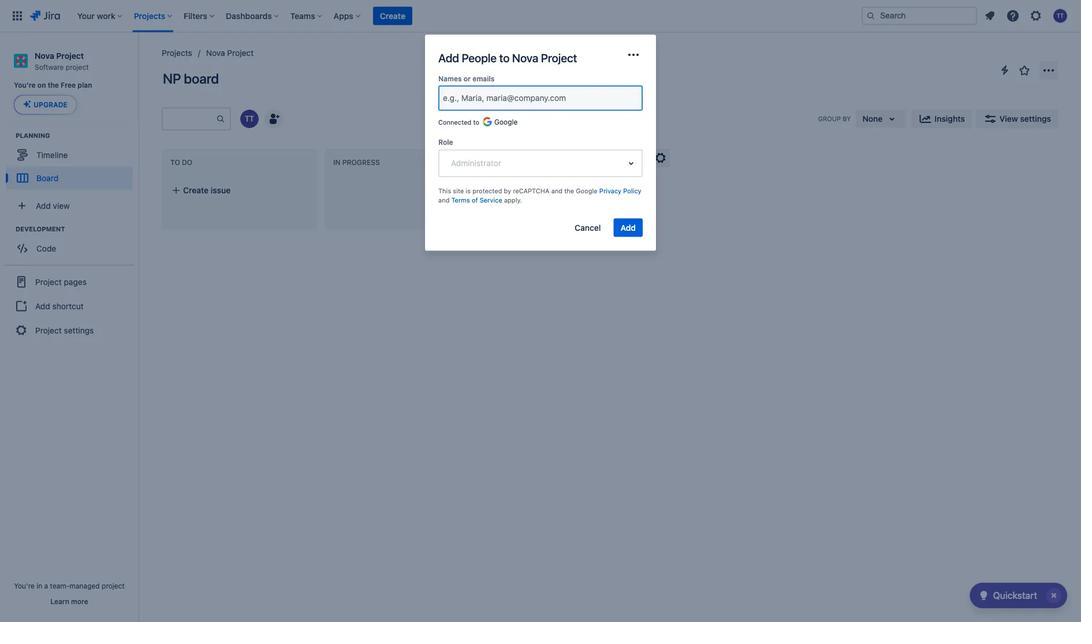 Task type: locate. For each thing, give the bounding box(es) containing it.
settings
[[64, 326, 94, 335]]

google down e.g., maria, maria@company.com
[[495, 118, 518, 126]]

software
[[35, 63, 64, 71]]

to
[[170, 159, 180, 167]]

recaptcha
[[513, 187, 550, 195]]

1 horizontal spatial and
[[552, 187, 563, 195]]

group by
[[819, 115, 851, 123]]

Search field
[[862, 7, 978, 25]]

2 vertical spatial add
[[35, 302, 50, 311]]

nova project link
[[206, 46, 254, 60]]

learn
[[50, 598, 69, 606]]

0 horizontal spatial to
[[473, 119, 480, 126]]

google link
[[483, 117, 520, 128]]

do
[[182, 159, 192, 167]]

and right recaptcha
[[552, 187, 563, 195]]

0 horizontal spatial create
[[183, 186, 209, 195]]

by right group
[[843, 115, 851, 123]]

1 you're from the top
[[14, 81, 36, 89]]

nova
[[206, 48, 225, 58], [35, 51, 54, 60], [512, 51, 539, 64]]

done
[[496, 159, 516, 167]]

automations menu button icon image
[[998, 63, 1012, 77]]

names or emails
[[439, 75, 495, 83]]

project settings link
[[5, 318, 134, 343]]

site
[[453, 187, 464, 195]]

configure board image
[[654, 151, 668, 165]]

np
[[163, 70, 181, 87]]

you're
[[14, 81, 36, 89], [14, 582, 35, 590]]

1 vertical spatial to
[[473, 119, 480, 126]]

to right the connected
[[473, 119, 480, 126]]

board
[[184, 70, 219, 87]]

0 vertical spatial project
[[66, 63, 89, 71]]

project pages
[[35, 277, 87, 287]]

by
[[843, 115, 851, 123], [504, 187, 511, 195]]

in
[[37, 582, 42, 590]]

group containing project pages
[[5, 265, 134, 347]]

terms of service link
[[452, 196, 503, 204]]

create inside button
[[183, 186, 209, 195]]

by up apply.
[[504, 187, 511, 195]]

connected to
[[439, 119, 480, 126]]

1 vertical spatial the
[[565, 187, 574, 195]]

nova for nova project
[[206, 48, 225, 58]]

0 horizontal spatial project
[[66, 63, 89, 71]]

nova up 'maria@company.com'
[[512, 51, 539, 64]]

dismiss quickstart image
[[1045, 587, 1064, 605]]

0 horizontal spatial and
[[439, 196, 450, 204]]

upgrade
[[34, 101, 68, 109]]

create issue button
[[165, 180, 315, 201]]

nova inside nova project software project
[[35, 51, 54, 60]]

0 vertical spatial by
[[843, 115, 851, 123]]

pages
[[64, 277, 87, 287]]

you're left in
[[14, 582, 35, 590]]

check image
[[977, 589, 991, 603]]

the right recaptcha
[[565, 187, 574, 195]]

add left shortcut
[[35, 302, 50, 311]]

create
[[380, 11, 406, 21], [183, 186, 209, 195]]

the
[[48, 81, 59, 89], [565, 187, 574, 195]]

search image
[[867, 11, 876, 21]]

of
[[472, 196, 478, 204]]

0 horizontal spatial the
[[48, 81, 59, 89]]

project
[[227, 48, 254, 58], [56, 51, 84, 60], [541, 51, 577, 64], [35, 277, 62, 287], [35, 326, 62, 335]]

to
[[500, 51, 510, 64], [473, 119, 480, 126]]

project right managed
[[102, 582, 125, 590]]

emails
[[473, 75, 495, 83]]

group
[[819, 115, 841, 123]]

0 vertical spatial create
[[380, 11, 406, 21]]

project
[[66, 63, 89, 71], [102, 582, 125, 590]]

0 horizontal spatial google
[[495, 118, 518, 126]]

more image
[[627, 48, 641, 62]]

0 vertical spatial google
[[495, 118, 518, 126]]

quickstart
[[994, 591, 1038, 602]]

nova up software
[[35, 51, 54, 60]]

maria@company.com
[[487, 93, 566, 103]]

nova project software project
[[35, 51, 89, 71]]

2 you're from the top
[[14, 582, 35, 590]]

0 vertical spatial to
[[500, 51, 510, 64]]

e.g., maria, maria@company.com
[[443, 93, 566, 103]]

1 horizontal spatial the
[[565, 187, 574, 195]]

1 horizontal spatial create
[[380, 11, 406, 21]]

the inside this site is protected by recaptcha and the google privacy policy and terms of service apply.
[[565, 187, 574, 195]]

create button
[[373, 7, 413, 25]]

insights
[[935, 114, 965, 124]]

connected
[[439, 119, 472, 126]]

jira image
[[30, 9, 60, 23], [30, 9, 60, 23]]

1 horizontal spatial by
[[843, 115, 851, 123]]

1 horizontal spatial add
[[439, 51, 459, 64]]

nova inside nova project link
[[206, 48, 225, 58]]

the right the on
[[48, 81, 59, 89]]

quickstart button
[[970, 584, 1068, 609]]

terms
[[452, 196, 470, 204]]

add down 'policy'
[[621, 223, 636, 233]]

2 horizontal spatial add
[[621, 223, 636, 233]]

0 horizontal spatial add
[[35, 302, 50, 311]]

create inside button
[[380, 11, 406, 21]]

0 vertical spatial add
[[439, 51, 459, 64]]

0 vertical spatial you're
[[14, 81, 36, 89]]

add people image
[[267, 112, 281, 126]]

1 vertical spatial create
[[183, 186, 209, 195]]

board link
[[6, 167, 133, 190]]

project up the plan
[[66, 63, 89, 71]]

projects link
[[162, 46, 192, 60]]

google left privacy
[[576, 187, 598, 195]]

1 vertical spatial add
[[621, 223, 636, 233]]

and down this
[[439, 196, 450, 204]]

development
[[16, 225, 65, 233]]

1 horizontal spatial nova
[[206, 48, 225, 58]]

planning
[[16, 132, 50, 139]]

insights image
[[919, 112, 933, 126]]

you're for you're on the free plan
[[14, 81, 36, 89]]

google
[[495, 118, 518, 126], [576, 187, 598, 195]]

nova up board
[[206, 48, 225, 58]]

learn more button
[[50, 597, 88, 607]]

1 vertical spatial google
[[576, 187, 598, 195]]

1 vertical spatial by
[[504, 187, 511, 195]]

add for add
[[621, 223, 636, 233]]

google inside google link
[[495, 118, 518, 126]]

add
[[439, 51, 459, 64], [621, 223, 636, 233], [35, 302, 50, 311]]

0 horizontal spatial nova
[[35, 51, 54, 60]]

add up names
[[439, 51, 459, 64]]

1 vertical spatial project
[[102, 582, 125, 590]]

0 horizontal spatial by
[[504, 187, 511, 195]]

1 vertical spatial you're
[[14, 582, 35, 590]]

project inside nova project software project
[[66, 63, 89, 71]]

you're left the on
[[14, 81, 36, 89]]

and
[[552, 187, 563, 195], [439, 196, 450, 204]]

you're on the free plan
[[14, 81, 92, 89]]

group
[[5, 265, 134, 347]]

1 horizontal spatial google
[[576, 187, 598, 195]]

apply.
[[504, 196, 522, 204]]

to right people
[[500, 51, 510, 64]]

add inside group
[[35, 302, 50, 311]]



Task type: vqa. For each thing, say whether or not it's contained in the screenshot.
left History
no



Task type: describe. For each thing, give the bounding box(es) containing it.
insights button
[[912, 110, 972, 128]]

on
[[37, 81, 46, 89]]

create for create
[[380, 11, 406, 21]]

to do
[[170, 159, 192, 167]]

learn more
[[50, 598, 88, 606]]

google inside this site is protected by recaptcha and the google privacy policy and terms of service apply.
[[576, 187, 598, 195]]

timeline
[[36, 150, 68, 160]]

code
[[36, 244, 56, 253]]

add shortcut button
[[5, 295, 134, 318]]

issue
[[211, 186, 231, 195]]

Search this board text field
[[163, 109, 216, 129]]

add button
[[614, 219, 643, 237]]

you're for you're in a team-managed project
[[14, 582, 35, 590]]

project pages link
[[5, 269, 134, 295]]

upgrade button
[[14, 96, 76, 114]]

projects
[[162, 48, 192, 58]]

nova project
[[206, 48, 254, 58]]

1 horizontal spatial to
[[500, 51, 510, 64]]

np board
[[163, 70, 219, 87]]

more
[[71, 598, 88, 606]]

create issue
[[183, 186, 231, 195]]

you're in a team-managed project
[[14, 582, 125, 590]]

privacy
[[600, 187, 622, 195]]

project inside nova project software project
[[56, 51, 84, 60]]

create for create issue
[[183, 186, 209, 195]]

in progress
[[333, 159, 380, 167]]

team-
[[50, 582, 70, 590]]

in
[[333, 159, 341, 167]]

board
[[36, 173, 58, 183]]

privacy policy link
[[600, 187, 642, 195]]

create banner
[[0, 0, 1082, 32]]

progress
[[342, 159, 380, 167]]

maria,
[[461, 93, 484, 103]]

role
[[439, 138, 453, 146]]

code link
[[6, 237, 133, 260]]

add people to nova project
[[439, 51, 577, 64]]

people
[[462, 51, 497, 64]]

planning group
[[6, 131, 138, 193]]

service
[[480, 196, 503, 204]]

terry turtle image
[[240, 110, 259, 128]]

cancel button
[[568, 219, 608, 237]]

by inside this site is protected by recaptcha and the google privacy policy and terms of service apply.
[[504, 187, 511, 195]]

this
[[439, 187, 451, 195]]

add for add shortcut
[[35, 302, 50, 311]]

add for add people to nova project
[[439, 51, 459, 64]]

a
[[44, 582, 48, 590]]

plan
[[78, 81, 92, 89]]

protected
[[473, 187, 502, 195]]

development group
[[6, 224, 138, 264]]

1 vertical spatial and
[[439, 196, 450, 204]]

names
[[439, 75, 462, 83]]

0 vertical spatial and
[[552, 187, 563, 195]]

this site is protected by recaptcha and the google privacy policy and terms of service apply.
[[439, 187, 642, 204]]

e.g.,
[[443, 93, 459, 103]]

or
[[464, 75, 471, 83]]

2 horizontal spatial nova
[[512, 51, 539, 64]]

nova for nova project software project
[[35, 51, 54, 60]]

managed
[[70, 582, 100, 590]]

timeline link
[[6, 143, 133, 167]]

cancel
[[575, 223, 601, 233]]

is
[[466, 187, 471, 195]]

0 vertical spatial the
[[48, 81, 59, 89]]

star np board image
[[1018, 64, 1032, 77]]

1 horizontal spatial project
[[102, 582, 125, 590]]

add shortcut
[[35, 302, 84, 311]]

policy
[[624, 187, 642, 195]]

free
[[61, 81, 76, 89]]

project settings
[[35, 326, 94, 335]]

primary element
[[7, 0, 862, 32]]

shortcut
[[52, 302, 84, 311]]



